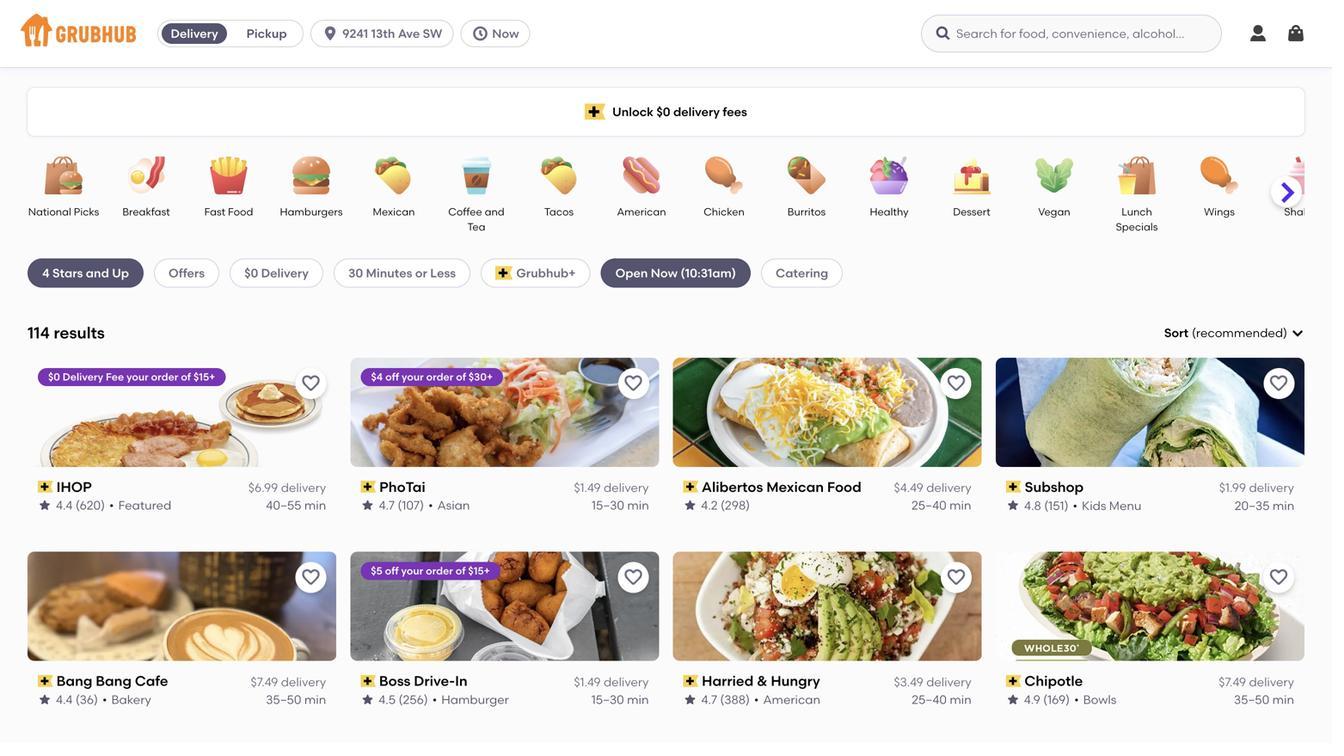 Task type: vqa. For each thing, say whether or not it's contained in the screenshot.
top Mexican
yes



Task type: describe. For each thing, give the bounding box(es) containing it.
$7.49 for bang bang cafe
[[251, 675, 278, 689]]

$5
[[371, 565, 383, 577]]

25–40 min for harried & hungry
[[912, 692, 972, 707]]

30 minutes or less
[[348, 266, 456, 280]]

delivery for chipotle
[[1249, 675, 1295, 689]]

kids
[[1082, 498, 1106, 513]]

now inside 'now' button
[[492, 26, 519, 41]]

delivery for harried & hungry
[[927, 675, 972, 689]]

stars
[[52, 266, 83, 280]]

svg image for 9241 13th ave sw
[[322, 25, 339, 42]]

$0 delivery fee your order of $15+
[[48, 371, 215, 383]]

$7.49 delivery for chipotle
[[1219, 675, 1295, 689]]

your for boss drive-in
[[401, 565, 423, 577]]

$4.49 delivery
[[894, 481, 972, 495]]

0 horizontal spatial $15+
[[194, 371, 215, 383]]

delivery for ihop
[[281, 481, 326, 495]]

(620)
[[76, 498, 105, 513]]

fee
[[106, 371, 124, 383]]

(10:31am)
[[681, 266, 736, 280]]

1 horizontal spatial food
[[828, 479, 862, 495]]

save this restaurant image for harried & hungry
[[946, 567, 967, 588]]

15–30 min for photai
[[592, 498, 649, 513]]

4.7 (107)
[[379, 498, 424, 513]]

1 vertical spatial $15+
[[468, 565, 490, 577]]

• for harried & hungry
[[754, 692, 759, 707]]

)
[[1284, 326, 1288, 340]]

• hamburger
[[432, 692, 509, 707]]

and inside coffee and tea
[[485, 206, 505, 218]]

fast food image
[[199, 157, 259, 194]]

burritos image
[[777, 157, 837, 194]]

shakes
[[1285, 206, 1320, 218]]

ave
[[398, 26, 420, 41]]

min for subshop
[[1273, 498, 1295, 513]]

tacos
[[544, 206, 574, 218]]

$1.49 for photai
[[574, 481, 601, 495]]

delivery for photai
[[604, 481, 649, 495]]

save this restaurant image for bang bang cafe
[[300, 567, 321, 588]]

menu
[[1109, 498, 1142, 513]]

(36)
[[76, 692, 98, 707]]

national picks
[[28, 206, 99, 218]]

save this restaurant image for alibertos mexican food
[[946, 373, 967, 394]]

chipotle logo image
[[996, 552, 1305, 661]]

4.7 for photai
[[379, 498, 395, 513]]

lunch
[[1122, 206, 1153, 218]]

2 horizontal spatial $0
[[657, 104, 671, 119]]

• for photai
[[428, 498, 433, 513]]

fast food
[[204, 206, 253, 218]]

4.8
[[1024, 498, 1041, 513]]

offers
[[169, 266, 205, 280]]

catering
[[776, 266, 829, 280]]

boss drive-in
[[379, 673, 468, 690]]

of for boss drive-in
[[456, 565, 466, 577]]

$4.49
[[894, 481, 924, 495]]

4.9
[[1024, 692, 1041, 707]]

subshop
[[1025, 479, 1084, 495]]

0 horizontal spatial food
[[228, 206, 253, 218]]

cafe
[[135, 673, 168, 690]]

15–30 for boss drive-in
[[592, 692, 624, 707]]

min for alibertos mexican food
[[950, 498, 972, 513]]

bowls
[[1084, 692, 1117, 707]]

delivery for $0 delivery
[[261, 266, 309, 280]]

$6.99
[[248, 481, 278, 495]]

• bowls
[[1075, 692, 1117, 707]]

min for photai
[[627, 498, 649, 513]]

alibertos
[[702, 479, 764, 495]]

star icon image for photai
[[361, 499, 374, 512]]

harried
[[702, 673, 754, 690]]

$1.99
[[1220, 481, 1247, 495]]

4.4 (620)
[[56, 498, 105, 513]]

fast
[[204, 206, 226, 218]]

subscription pass image for ihop
[[38, 481, 53, 493]]

bakery
[[111, 692, 151, 707]]

main navigation navigation
[[0, 0, 1333, 67]]

healthy image
[[859, 157, 920, 194]]

$0 delivery
[[244, 266, 309, 280]]

sw
[[423, 26, 442, 41]]

$4
[[371, 371, 383, 383]]

star icon image for bang bang cafe
[[38, 693, 52, 707]]

or
[[415, 266, 427, 280]]

wings image
[[1190, 157, 1250, 194]]

4.8 (151)
[[1024, 498, 1069, 513]]

delivery for alibertos mexican food
[[927, 481, 972, 495]]

4.7 (388)
[[702, 692, 750, 707]]

wings
[[1204, 206, 1235, 218]]

4
[[42, 266, 50, 280]]

min for chipotle
[[1273, 692, 1295, 707]]

healthy
[[870, 206, 909, 218]]

(151)
[[1044, 498, 1069, 513]]

star icon image for subshop
[[1006, 499, 1020, 512]]

4 stars and up
[[42, 266, 129, 280]]

• for chipotle
[[1075, 692, 1079, 707]]

delivery inside button
[[171, 26, 218, 41]]

• american
[[754, 692, 821, 707]]

chicken
[[704, 206, 745, 218]]

9241 13th ave sw button
[[311, 20, 460, 47]]

20–35
[[1235, 498, 1270, 513]]

$0 for $0 delivery
[[244, 266, 258, 280]]

15–30 for photai
[[592, 498, 624, 513]]

burritos
[[788, 206, 826, 218]]

photai  logo image
[[350, 358, 659, 467]]

pickup button
[[231, 20, 303, 47]]

40–55
[[266, 498, 302, 513]]

35–50 min for chipotle
[[1234, 692, 1295, 707]]

9241
[[342, 26, 368, 41]]

dessert
[[953, 206, 991, 218]]

star icon image for boss drive-in
[[361, 693, 374, 707]]

subscription pass image for alibertos mexican food
[[683, 481, 699, 493]]

delivery for boss drive-in
[[604, 675, 649, 689]]

star icon image left 4.2
[[683, 499, 697, 512]]

your right fee on the left of page
[[127, 371, 149, 383]]

grubhub+
[[516, 266, 576, 280]]

25–40 for harried & hungry
[[912, 692, 947, 707]]

alibertos mexican food
[[702, 479, 862, 495]]

fees
[[723, 104, 747, 119]]

ihop
[[57, 479, 92, 495]]

1 horizontal spatial mexican
[[767, 479, 824, 495]]

$3.49
[[894, 675, 924, 689]]

up
[[112, 266, 129, 280]]

subscription pass image for boss drive-in
[[361, 675, 376, 687]]

114 results
[[28, 324, 105, 342]]

sort
[[1165, 326, 1189, 340]]

hungry
[[771, 673, 820, 690]]

less
[[430, 266, 456, 280]]

• for bang bang cafe
[[102, 692, 107, 707]]



Task type: locate. For each thing, give the bounding box(es) containing it.
svg image left 9241 at the left top of the page
[[322, 25, 339, 42]]

subscription pass image left boss
[[361, 675, 376, 687]]

1 15–30 from the top
[[592, 498, 624, 513]]

star icon image left 4.4 (620)
[[38, 499, 52, 512]]

min for ihop
[[304, 498, 326, 513]]

food left the $4.49
[[828, 479, 862, 495]]

subscription pass image left the subshop
[[1006, 481, 1021, 493]]

0 horizontal spatial 35–50
[[266, 692, 302, 707]]

2 15–30 from the top
[[592, 692, 624, 707]]

$6.99 delivery
[[248, 481, 326, 495]]

delivery left pickup button
[[171, 26, 218, 41]]

1 horizontal spatial $0
[[244, 266, 258, 280]]

35–50
[[266, 692, 302, 707], [1234, 692, 1270, 707]]

star icon image left 4.7 (388)
[[683, 693, 697, 707]]

1 35–50 from the left
[[266, 692, 302, 707]]

0 horizontal spatial grubhub plus flag logo image
[[496, 266, 513, 280]]

0 horizontal spatial $7.49 delivery
[[251, 675, 326, 689]]

4.4 left (36)
[[56, 692, 73, 707]]

recommended
[[1197, 326, 1284, 340]]

1 vertical spatial 4.4
[[56, 692, 73, 707]]

subscription pass image for bang bang cafe
[[38, 675, 53, 687]]

2 off from the top
[[385, 565, 399, 577]]

0 horizontal spatial american
[[617, 206, 666, 218]]

• right the (151)
[[1073, 498, 1078, 513]]

svg image inside 'now' button
[[472, 25, 489, 42]]

none field containing sort
[[1165, 324, 1305, 342]]

0 vertical spatial 4.7
[[379, 498, 395, 513]]

grubhub plus flag logo image left grubhub+
[[496, 266, 513, 280]]

svg image right sw
[[472, 25, 489, 42]]

subscription pass image left photai on the bottom left of the page
[[361, 481, 376, 493]]

1 horizontal spatial $7.49
[[1219, 675, 1247, 689]]

now right sw
[[492, 26, 519, 41]]

$1.49 delivery for photai
[[574, 481, 649, 495]]

2 25–40 from the top
[[912, 692, 947, 707]]

harried & hungry logo image
[[673, 552, 982, 661]]

• right (169)
[[1075, 692, 1079, 707]]

(388)
[[720, 692, 750, 707]]

1 25–40 min from the top
[[912, 498, 972, 513]]

1 vertical spatial $0
[[244, 266, 258, 280]]

1 $1.49 from the top
[[574, 481, 601, 495]]

alibertos mexican food logo image
[[673, 358, 982, 467]]

now button
[[460, 20, 537, 47]]

subscription pass image left alibertos at right
[[683, 481, 699, 493]]

chipotle
[[1025, 673, 1083, 690]]

specials
[[1116, 221, 1158, 233]]

asian
[[437, 498, 470, 513]]

off right $5
[[385, 565, 399, 577]]

min for boss drive-in
[[627, 692, 649, 707]]

• kids menu
[[1073, 498, 1142, 513]]

(256)
[[399, 692, 428, 707]]

20–35 min
[[1235, 498, 1295, 513]]

vegan
[[1039, 206, 1071, 218]]

mexican right alibertos at right
[[767, 479, 824, 495]]

subscription pass image left chipotle
[[1006, 675, 1021, 687]]

1 vertical spatial 4.7
[[702, 692, 717, 707]]

lunch specials image
[[1107, 157, 1167, 194]]

• right (620)
[[109, 498, 114, 513]]

now
[[492, 26, 519, 41], [651, 266, 678, 280]]

coffee
[[448, 206, 482, 218]]

lunch specials
[[1116, 206, 1158, 233]]

your for photai
[[402, 371, 424, 383]]

0 vertical spatial 15–30 min
[[592, 498, 649, 513]]

4.4 for bang bang cafe
[[56, 692, 73, 707]]

subscription pass image for chipotle
[[1006, 675, 1021, 687]]

svg image
[[322, 25, 339, 42], [472, 25, 489, 42]]

order for photai
[[426, 371, 453, 383]]

coffee and tea
[[448, 206, 505, 233]]

2 $1.49 from the top
[[574, 675, 601, 689]]

star icon image
[[38, 499, 52, 512], [361, 499, 374, 512], [683, 499, 697, 512], [1006, 499, 1020, 512], [38, 693, 52, 707], [361, 693, 374, 707], [683, 693, 697, 707], [1006, 693, 1020, 707]]

delivery for bang bang cafe
[[281, 675, 326, 689]]

• right '(107)' at the bottom of page
[[428, 498, 433, 513]]

1 horizontal spatial bang
[[96, 673, 132, 690]]

and
[[485, 206, 505, 218], [86, 266, 109, 280]]

off for photai
[[385, 371, 399, 383]]

0 horizontal spatial 4.7
[[379, 498, 395, 513]]

1 vertical spatial off
[[385, 565, 399, 577]]

$1.49 delivery for boss drive-in
[[574, 675, 649, 689]]

1 vertical spatial $1.49 delivery
[[574, 675, 649, 689]]

subscription pass image for photai
[[361, 481, 376, 493]]

min for bang bang cafe
[[304, 692, 326, 707]]

1 vertical spatial and
[[86, 266, 109, 280]]

minutes
[[366, 266, 412, 280]]

• featured
[[109, 498, 171, 513]]

1 off from the top
[[385, 371, 399, 383]]

$5 off your order of $15+
[[371, 565, 490, 577]]

4.7
[[379, 498, 395, 513], [702, 692, 717, 707]]

photai
[[379, 479, 425, 495]]

off right $4
[[385, 371, 399, 383]]

order right fee on the left of page
[[151, 371, 178, 383]]

grubhub plus flag logo image for unlock $0 delivery fees
[[585, 104, 606, 120]]

$15+
[[194, 371, 215, 383], [468, 565, 490, 577]]

1 vertical spatial mexican
[[767, 479, 824, 495]]

of right fee on the left of page
[[181, 371, 191, 383]]

order
[[151, 371, 178, 383], [426, 371, 453, 383], [426, 565, 453, 577]]

$1.99 delivery
[[1220, 481, 1295, 495]]

subscription pass image for subshop
[[1006, 481, 1021, 493]]

0 horizontal spatial svg image
[[322, 25, 339, 42]]

13th
[[371, 26, 395, 41]]

dessert image
[[942, 157, 1002, 194]]

1 4.4 from the top
[[56, 498, 73, 513]]

order for boss drive-in
[[426, 565, 453, 577]]

1 35–50 min from the left
[[266, 692, 326, 707]]

0 vertical spatial 25–40 min
[[912, 498, 972, 513]]

$0 for $0 delivery fee your order of $15+
[[48, 371, 60, 383]]

save this restaurant image for subshop
[[1269, 373, 1290, 394]]

hamburgers image
[[281, 157, 342, 194]]

• for subshop
[[1073, 498, 1078, 513]]

delivery down hamburgers
[[261, 266, 309, 280]]

delivery for $0 delivery fee your order of $15+
[[63, 371, 103, 383]]

food right fast
[[228, 206, 253, 218]]

25–40 min for alibertos mexican food
[[912, 498, 972, 513]]

breakfast
[[122, 206, 170, 218]]

mexican down mexican image
[[373, 206, 415, 218]]

and left up
[[86, 266, 109, 280]]

2 $1.49 delivery from the top
[[574, 675, 649, 689]]

of down asian
[[456, 565, 466, 577]]

1 horizontal spatial now
[[651, 266, 678, 280]]

4.7 left '(107)' at the bottom of page
[[379, 498, 395, 513]]

chicken image
[[694, 157, 754, 194]]

pickup
[[247, 26, 287, 41]]

star icon image left the 4.7 (107)
[[361, 499, 374, 512]]

0 horizontal spatial mexican
[[373, 206, 415, 218]]

0 vertical spatial food
[[228, 206, 253, 218]]

0 horizontal spatial bang
[[57, 673, 92, 690]]

boss drive-in logo image
[[350, 552, 659, 661]]

25–40 min down $4.49 delivery
[[912, 498, 972, 513]]

save this restaurant button
[[295, 368, 326, 399], [618, 368, 649, 399], [941, 368, 972, 399], [1264, 368, 1295, 399], [295, 562, 326, 593], [618, 562, 649, 593], [941, 562, 972, 593], [1264, 562, 1295, 593]]

bang bang cafe
[[57, 673, 168, 690]]

4.4 down ihop
[[56, 498, 73, 513]]

0 vertical spatial $0
[[657, 104, 671, 119]]

boss
[[379, 673, 411, 690]]

star icon image for ihop
[[38, 499, 52, 512]]

your right $4
[[402, 371, 424, 383]]

1 horizontal spatial 4.7
[[702, 692, 717, 707]]

mexican image
[[364, 157, 424, 194]]

None field
[[1165, 324, 1305, 342]]

1 horizontal spatial delivery
[[171, 26, 218, 41]]

$0 right the offers
[[244, 266, 258, 280]]

• right (36)
[[102, 692, 107, 707]]

25–40 min
[[912, 498, 972, 513], [912, 692, 972, 707]]

drive-
[[414, 673, 455, 690]]

2 25–40 min from the top
[[912, 692, 972, 707]]

1 15–30 min from the top
[[592, 498, 649, 513]]

ihop logo image
[[28, 358, 336, 467]]

0 horizontal spatial delivery
[[63, 371, 103, 383]]

35–50 for chipotle
[[1234, 692, 1270, 707]]

subscription pass image left ihop
[[38, 481, 53, 493]]

1 vertical spatial 25–40
[[912, 692, 947, 707]]

1 vertical spatial 15–30
[[592, 692, 624, 707]]

25–40
[[912, 498, 947, 513], [912, 692, 947, 707]]

$1.49 for boss drive-in
[[574, 675, 601, 689]]

&
[[757, 673, 768, 690]]

grubhub plus flag logo image for grubhub+
[[496, 266, 513, 280]]

• down harried & hungry
[[754, 692, 759, 707]]

1 horizontal spatial $7.49 delivery
[[1219, 675, 1295, 689]]

2 $7.49 from the left
[[1219, 675, 1247, 689]]

1 vertical spatial delivery
[[261, 266, 309, 280]]

0 vertical spatial 15–30
[[592, 498, 624, 513]]

0 vertical spatial 4.4
[[56, 498, 73, 513]]

• bakery
[[102, 692, 151, 707]]

1 vertical spatial american
[[763, 692, 821, 707]]

svg image
[[1248, 23, 1269, 44], [1286, 23, 1307, 44], [935, 25, 952, 42], [1291, 326, 1305, 340]]

save this restaurant image
[[1269, 373, 1290, 394], [623, 567, 644, 588], [1269, 567, 1290, 588]]

star icon image left '4.4 (36)'
[[38, 693, 52, 707]]

25–40 down $4.49 delivery
[[912, 498, 947, 513]]

2 35–50 from the left
[[1234, 692, 1270, 707]]

0 vertical spatial $1.49
[[574, 481, 601, 495]]

min for harried & hungry
[[950, 692, 972, 707]]

american image
[[612, 157, 672, 194]]

25–40 down $3.49 delivery
[[912, 692, 947, 707]]

svg image inside 9241 13th ave sw button
[[322, 25, 339, 42]]

2 horizontal spatial delivery
[[261, 266, 309, 280]]

order left $30+
[[426, 371, 453, 383]]

subscription pass image left bang bang cafe in the left bottom of the page
[[38, 675, 53, 687]]

bang up • bakery at the left of the page
[[96, 673, 132, 690]]

food
[[228, 206, 253, 218], [828, 479, 862, 495]]

off for boss drive-in
[[385, 565, 399, 577]]

breakfast image
[[116, 157, 176, 194]]

open
[[616, 266, 648, 280]]

1 horizontal spatial 35–50 min
[[1234, 692, 1295, 707]]

2 svg image from the left
[[472, 25, 489, 42]]

$7.49 delivery for bang bang cafe
[[251, 675, 326, 689]]

1 vertical spatial 15–30 min
[[592, 692, 649, 707]]

25–40 min down $3.49 delivery
[[912, 692, 972, 707]]

vegan image
[[1025, 157, 1085, 194]]

$0 right unlock
[[657, 104, 671, 119]]

15–30 min for boss drive-in
[[592, 692, 649, 707]]

0 horizontal spatial now
[[492, 26, 519, 41]]

4.4 for ihop
[[56, 498, 73, 513]]

4.5 (256)
[[379, 692, 428, 707]]

delivery left fee on the left of page
[[63, 371, 103, 383]]

$30+
[[469, 371, 493, 383]]

star icon image left 4.5
[[361, 693, 374, 707]]

grubhub plus flag logo image left unlock
[[585, 104, 606, 120]]

1 horizontal spatial svg image
[[472, 25, 489, 42]]

0 vertical spatial american
[[617, 206, 666, 218]]

4.7 left (388)
[[702, 692, 717, 707]]

114
[[28, 324, 50, 342]]

1 vertical spatial now
[[651, 266, 678, 280]]

harried & hungry
[[702, 673, 820, 690]]

subshop logo image
[[996, 358, 1305, 467]]

0 vertical spatial mexican
[[373, 206, 415, 218]]

4.5
[[379, 692, 396, 707]]

$1.49 delivery
[[574, 481, 649, 495], [574, 675, 649, 689]]

•
[[109, 498, 114, 513], [428, 498, 433, 513], [1073, 498, 1078, 513], [102, 692, 107, 707], [432, 692, 437, 707], [754, 692, 759, 707], [1075, 692, 1079, 707]]

(107)
[[398, 498, 424, 513]]

of left $30+
[[456, 371, 466, 383]]

2 15–30 min from the top
[[592, 692, 649, 707]]

Search for food, convenience, alcohol... search field
[[921, 15, 1222, 52]]

2 vertical spatial $0
[[48, 371, 60, 383]]

0 vertical spatial 25–40
[[912, 498, 947, 513]]

save this restaurant image for chipotle
[[1269, 567, 1290, 588]]

(298)
[[721, 498, 750, 513]]

open now (10:31am)
[[616, 266, 736, 280]]

• asian
[[428, 498, 470, 513]]

tea
[[468, 221, 486, 233]]

grubhub plus flag logo image
[[585, 104, 606, 120], [496, 266, 513, 280]]

subscription pass image for harried & hungry
[[683, 675, 699, 687]]

delivery
[[171, 26, 218, 41], [261, 266, 309, 280], [63, 371, 103, 383]]

35–50 for bang bang cafe
[[266, 692, 302, 707]]

35–50 min
[[266, 692, 326, 707], [1234, 692, 1295, 707]]

0 horizontal spatial and
[[86, 266, 109, 280]]

save this restaurant image
[[300, 373, 321, 394], [623, 373, 644, 394], [946, 373, 967, 394], [300, 567, 321, 588], [946, 567, 967, 588]]

$0 down 114 results
[[48, 371, 60, 383]]

4.7 for harried & hungry
[[702, 692, 717, 707]]

your right $5
[[401, 565, 423, 577]]

1 vertical spatial grubhub plus flag logo image
[[496, 266, 513, 280]]

$7.49 for chipotle
[[1219, 675, 1247, 689]]

in
[[455, 673, 468, 690]]

star icon image for chipotle
[[1006, 693, 1020, 707]]

1 bang from the left
[[57, 673, 92, 690]]

svg image for now
[[472, 25, 489, 42]]

1 horizontal spatial grubhub plus flag logo image
[[585, 104, 606, 120]]

2 35–50 min from the left
[[1234, 692, 1295, 707]]

4.2 (298)
[[702, 498, 750, 513]]

star icon image left 4.8
[[1006, 499, 1020, 512]]

0 vertical spatial grubhub plus flag logo image
[[585, 104, 606, 120]]

shakes image
[[1272, 157, 1333, 194]]

1 vertical spatial food
[[828, 479, 862, 495]]

subscription pass image
[[361, 481, 376, 493], [683, 481, 699, 493], [1006, 481, 1021, 493], [1006, 675, 1021, 687]]

coffee and tea image
[[446, 157, 507, 194]]

1 $7.49 from the left
[[251, 675, 278, 689]]

0 vertical spatial delivery
[[171, 26, 218, 41]]

1 vertical spatial $1.49
[[574, 675, 601, 689]]

• for ihop
[[109, 498, 114, 513]]

0 vertical spatial off
[[385, 371, 399, 383]]

star icon image for harried & hungry
[[683, 693, 697, 707]]

star icon image left 4.9
[[1006, 693, 1020, 707]]

1 svg image from the left
[[322, 25, 339, 42]]

4.9 (169)
[[1024, 692, 1070, 707]]

0 vertical spatial $1.49 delivery
[[574, 481, 649, 495]]

30
[[348, 266, 363, 280]]

1 horizontal spatial 35–50
[[1234, 692, 1270, 707]]

national picks image
[[34, 157, 94, 194]]

0 vertical spatial and
[[485, 206, 505, 218]]

(169)
[[1044, 692, 1070, 707]]

0 vertical spatial now
[[492, 26, 519, 41]]

0 horizontal spatial $7.49
[[251, 675, 278, 689]]

0 horizontal spatial 35–50 min
[[266, 692, 326, 707]]

tacos image
[[529, 157, 589, 194]]

of for photai
[[456, 371, 466, 383]]

2 $7.49 delivery from the left
[[1219, 675, 1295, 689]]

and up 'tea'
[[485, 206, 505, 218]]

0 horizontal spatial $0
[[48, 371, 60, 383]]

1 $7.49 delivery from the left
[[251, 675, 326, 689]]

national
[[28, 206, 71, 218]]

delivery for subshop
[[1249, 481, 1295, 495]]

bang bang cafe logo image
[[28, 552, 336, 661]]

1 horizontal spatial $15+
[[468, 565, 490, 577]]

0 vertical spatial $15+
[[194, 371, 215, 383]]

sort ( recommended )
[[1165, 326, 1288, 340]]

$7.49 delivery
[[251, 675, 326, 689], [1219, 675, 1295, 689]]

35–50 min for bang bang cafe
[[266, 692, 326, 707]]

2 vertical spatial delivery
[[63, 371, 103, 383]]

your
[[127, 371, 149, 383], [402, 371, 424, 383], [401, 565, 423, 577]]

• down drive-
[[432, 692, 437, 707]]

1 $1.49 delivery from the top
[[574, 481, 649, 495]]

delivery
[[674, 104, 720, 119], [281, 481, 326, 495], [604, 481, 649, 495], [927, 481, 972, 495], [1249, 481, 1295, 495], [281, 675, 326, 689], [604, 675, 649, 689], [927, 675, 972, 689], [1249, 675, 1295, 689]]

subscription pass image
[[38, 481, 53, 493], [38, 675, 53, 687], [361, 675, 376, 687], [683, 675, 699, 687]]

1 vertical spatial 25–40 min
[[912, 692, 972, 707]]

1 horizontal spatial and
[[485, 206, 505, 218]]

order right $5
[[426, 565, 453, 577]]

9241 13th ave sw
[[342, 26, 442, 41]]

subscription pass image left harried
[[683, 675, 699, 687]]

hamburgers
[[280, 206, 343, 218]]

bang up '4.4 (36)'
[[57, 673, 92, 690]]

2 4.4 from the top
[[56, 692, 73, 707]]

now right open
[[651, 266, 678, 280]]

1 25–40 from the top
[[912, 498, 947, 513]]

• for boss drive-in
[[432, 692, 437, 707]]

1 horizontal spatial american
[[763, 692, 821, 707]]

$7.49
[[251, 675, 278, 689], [1219, 675, 1247, 689]]

american down hungry
[[763, 692, 821, 707]]

2 bang from the left
[[96, 673, 132, 690]]

american down american "image"
[[617, 206, 666, 218]]

25–40 for alibertos mexican food
[[912, 498, 947, 513]]

unlock $0 delivery fees
[[613, 104, 747, 119]]



